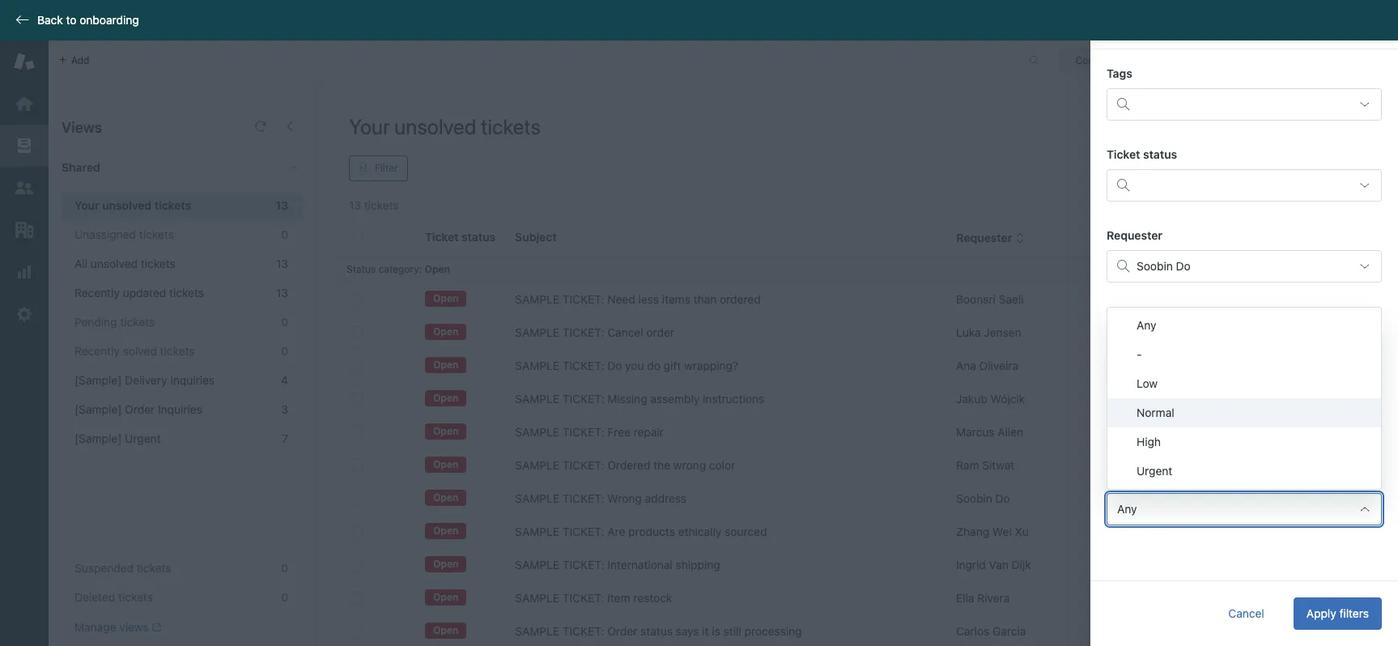 Task type: locate. For each thing, give the bounding box(es) containing it.
[sample] for [sample] urgent
[[74, 432, 122, 445]]

allen
[[998, 425, 1024, 439]]

[sample] up [sample] urgent
[[74, 402, 122, 416]]

your unsolved tickets
[[349, 114, 541, 138], [74, 198, 191, 212]]

0 vertical spatial low
[[1137, 376, 1158, 390]]

6 7 minutes ago from the top
[[1092, 558, 1166, 572]]

4 0 from the top
[[281, 561, 288, 575]]

processing
[[745, 624, 802, 638]]

sample ticket: need less items than ordered link
[[515, 291, 761, 308]]

3 ticket: from the top
[[563, 359, 604, 372]]

minutes for ingrid van dijk
[[1102, 558, 1143, 572]]

8 row from the top
[[337, 515, 1374, 549]]

need
[[607, 292, 635, 306]]

play button
[[1297, 113, 1366, 146]]

2 7 minutes ago from the top
[[1092, 425, 1166, 439]]

5 row from the top
[[337, 416, 1374, 449]]

any down "request"
[[1117, 340, 1137, 354]]

your up the unassigned
[[74, 198, 99, 212]]

0 vertical spatial soobin
[[1137, 259, 1173, 273]]

open for sample ticket: do you do gift wrapping?
[[433, 359, 459, 371]]

1 0 from the top
[[281, 228, 288, 241]]

sample ticket: cancel order link
[[515, 325, 674, 341]]

ticket: inside sample ticket: ordered the wrong color link
[[563, 458, 604, 472]]

Any field
[[1107, 331, 1382, 364], [1107, 412, 1382, 444], [1107, 493, 1382, 525]]

0 vertical spatial 13
[[275, 198, 288, 212]]

3 6 from the top
[[1092, 359, 1099, 372]]

low option
[[1108, 369, 1381, 398]]

1 vertical spatial soobin do
[[956, 491, 1010, 505]]

2 horizontal spatial do
[[1176, 259, 1191, 273]]

ticket: down sample ticket: cancel order link
[[563, 359, 604, 372]]

1 vertical spatial soobin
[[956, 491, 992, 505]]

refresh views pane image
[[254, 120, 267, 133]]

do inside requester "element"
[[1176, 259, 1191, 273]]

zendesk support image
[[14, 51, 35, 72]]

6 minutes ago up "request"
[[1092, 292, 1166, 306]]

sample
[[515, 292, 559, 306], [515, 325, 559, 339], [515, 359, 559, 372], [515, 392, 559, 406], [515, 425, 559, 439], [515, 458, 559, 472], [515, 491, 559, 505], [515, 525, 559, 538], [515, 558, 559, 572], [515, 591, 559, 605], [515, 624, 559, 638]]

ticket for jakub wójcik
[[1191, 392, 1223, 406]]

2 vertical spatial 6
[[1092, 359, 1099, 372]]

2 vertical spatial any field
[[1107, 493, 1382, 525]]

1 horizontal spatial cancel
[[1228, 606, 1264, 620]]

any for priority
[[1117, 502, 1137, 516]]

0 for deleted tickets
[[281, 590, 288, 604]]

minutes
[[1102, 292, 1144, 306], [1102, 325, 1144, 339], [1102, 359, 1144, 372], [1102, 392, 1143, 406], [1102, 425, 1143, 439], [1102, 458, 1143, 472], [1102, 491, 1143, 505], [1102, 525, 1143, 538], [1102, 558, 1143, 572], [1102, 591, 1143, 605], [1102, 624, 1143, 638]]

1 horizontal spatial soobin
[[1137, 259, 1173, 273]]

0 vertical spatial recently
[[74, 286, 120, 300]]

cancel left apply
[[1228, 606, 1264, 620]]

any field down urgent option
[[1107, 493, 1382, 525]]

ticket: inside sample ticket: missing assembly instructions link
[[563, 392, 604, 406]]

products
[[628, 525, 675, 538]]

ticket: down the sample ticket: item restock link
[[563, 624, 604, 638]]

6 row from the top
[[337, 449, 1374, 482]]

ticket: inside sample ticket: free repair 'link'
[[563, 425, 604, 439]]

minutes for ram sitwat
[[1102, 458, 1143, 472]]

7 7 minutes ago from the top
[[1092, 591, 1166, 605]]

it
[[702, 624, 709, 638]]

category:
[[379, 263, 422, 275]]

2 6 from the top
[[1092, 325, 1099, 339]]

manage views
[[74, 620, 149, 634]]

your unsolved tickets up filter
[[349, 114, 541, 138]]

0 horizontal spatial cancel
[[607, 325, 643, 339]]

ago for carlos garcia
[[1146, 624, 1166, 638]]

deleted
[[74, 590, 115, 604]]

requested button
[[1092, 231, 1164, 245]]

any field up urgent option
[[1107, 412, 1382, 444]]

suspended tickets
[[74, 561, 171, 575]]

pending tickets
[[74, 315, 155, 329]]

0 vertical spatial [sample]
[[74, 373, 122, 387]]

address
[[645, 491, 687, 505]]

cancel button
[[1216, 597, 1277, 630]]

wójcik
[[991, 392, 1025, 406]]

van
[[989, 558, 1009, 572]]

row containing sample ticket: item restock
[[337, 582, 1374, 615]]

0 horizontal spatial requester
[[956, 231, 1012, 245]]

recently down pending
[[74, 344, 120, 358]]

7 minutes ago
[[1092, 392, 1166, 406], [1092, 425, 1166, 439], [1092, 458, 1166, 472], [1092, 491, 1166, 505], [1092, 525, 1166, 538], [1092, 558, 1166, 572], [1092, 591, 1166, 605], [1092, 624, 1166, 638]]

sample ticket: free repair
[[515, 425, 664, 439]]

international
[[607, 558, 673, 572]]

ticket: left the wrong
[[563, 491, 604, 505]]

1 horizontal spatial status
[[1143, 147, 1177, 161]]

1 vertical spatial order
[[607, 624, 637, 638]]

0 vertical spatial 6 minutes ago
[[1092, 292, 1166, 306]]

open for sample ticket: need less items than ordered
[[433, 293, 459, 305]]

2 vertical spatial 13
[[276, 286, 288, 300]]

4 7 minutes ago from the top
[[1092, 491, 1166, 505]]

customers image
[[14, 177, 35, 198]]

2 sample from the top
[[515, 325, 559, 339]]

4 sample from the top
[[515, 392, 559, 406]]

urgent up any option
[[1279, 292, 1315, 306]]

minutes for ana oliveira
[[1102, 359, 1144, 372]]

0 horizontal spatial do
[[607, 359, 622, 372]]

7 minutes ago for zhang wei xu
[[1092, 525, 1166, 538]]

normal for allen
[[1279, 425, 1317, 439]]

any up -
[[1137, 318, 1157, 332]]

ana oliveira
[[956, 359, 1019, 372]]

ticket: left free
[[563, 425, 604, 439]]

- low
[[1137, 347, 1158, 390]]

3 row from the top
[[337, 349, 1374, 383]]

low down urgent option
[[1279, 525, 1300, 538]]

Ticket status field
[[1138, 172, 1347, 198]]

1 6 minutes ago from the top
[[1092, 292, 1166, 306]]

sample ticket: are products ethically sourced
[[515, 525, 767, 538]]

2 vertical spatial normal
[[1279, 591, 1317, 605]]

ticket: for free
[[563, 425, 604, 439]]

normal up apply
[[1279, 591, 1317, 605]]

soobin
[[1137, 259, 1173, 273], [956, 491, 992, 505]]

1 vertical spatial your
[[74, 198, 99, 212]]

oliveira
[[979, 359, 1019, 372]]

unsolved up filter
[[394, 114, 476, 138]]

any down the priority on the right of page
[[1117, 502, 1137, 516]]

3 0 from the top
[[281, 344, 288, 358]]

11 sample from the top
[[515, 624, 559, 638]]

4 row from the top
[[337, 383, 1374, 416]]

ana
[[956, 359, 976, 372]]

recently for recently solved tickets
[[74, 344, 120, 358]]

1 vertical spatial 6
[[1092, 325, 1099, 339]]

ticket: up sample ticket: item restock
[[563, 558, 604, 572]]

ticket: up "sample ticket: cancel order"
[[563, 292, 604, 306]]

sample ticket: are products ethically sourced link
[[515, 524, 767, 540]]

apply filters
[[1307, 606, 1369, 620]]

6 ticket: from the top
[[563, 458, 604, 472]]

soobin do down requested button
[[1137, 259, 1191, 273]]

0 vertical spatial your
[[349, 114, 390, 138]]

7
[[1092, 392, 1099, 406], [1092, 425, 1099, 439], [282, 432, 288, 445], [1092, 458, 1099, 472], [1092, 491, 1099, 505], [1092, 525, 1099, 538], [1092, 558, 1099, 572], [1092, 591, 1099, 605], [1092, 624, 1099, 638]]

unassigned
[[74, 228, 136, 241]]

ticket: up sample ticket: do you do gift wrapping?
[[563, 325, 604, 339]]

1 vertical spatial normal
[[1279, 425, 1317, 439]]

any
[[1137, 318, 1157, 332], [1117, 340, 1137, 354], [1117, 421, 1137, 435], [1117, 502, 1137, 516]]

7 for ella rivera
[[1092, 591, 1099, 605]]

ingrid van dijk
[[956, 558, 1031, 572]]

unsolved down the unassigned
[[91, 257, 138, 270]]

2 vertical spatial do
[[995, 491, 1010, 505]]

recently up pending
[[74, 286, 120, 300]]

sample ticket: item restock
[[515, 591, 672, 605]]

13 for all unsolved tickets
[[276, 257, 288, 270]]

ticket: left are
[[563, 525, 604, 538]]

sample ticket: order status says it is still processing
[[515, 624, 802, 638]]

open
[[425, 263, 450, 275], [433, 293, 459, 305], [433, 326, 459, 338], [433, 359, 459, 371], [433, 392, 459, 404], [433, 425, 459, 437], [433, 458, 459, 471], [433, 492, 459, 504], [433, 525, 459, 537], [433, 558, 459, 570], [433, 591, 459, 603], [433, 624, 459, 637]]

urgent down apply
[[1279, 624, 1315, 638]]

1 any field from the top
[[1107, 331, 1382, 364]]

high option
[[1108, 427, 1381, 457]]

10 row from the top
[[337, 582, 1374, 615]]

cancel up sample ticket: do you do gift wrapping?
[[607, 325, 643, 339]]

soobin do
[[1137, 259, 1191, 273], [956, 491, 1010, 505]]

1 vertical spatial low
[[1279, 525, 1300, 538]]

ticket: inside the sample ticket: are products ethically sourced link
[[563, 525, 604, 538]]

views
[[119, 620, 149, 634]]

open for sample ticket: are products ethically sourced
[[433, 525, 459, 537]]

manage views link
[[74, 620, 161, 635]]

2 6 minutes ago from the top
[[1092, 325, 1166, 339]]

7 minutes ago for ram sitwat
[[1092, 458, 1166, 472]]

3 [sample] from the top
[[74, 432, 122, 445]]

3 6 minutes ago from the top
[[1092, 359, 1166, 372]]

6 sample from the top
[[515, 458, 559, 472]]

normal inside normal option
[[1137, 406, 1174, 419]]

1 sample from the top
[[515, 292, 559, 306]]

ago for ingrid van dijk
[[1146, 558, 1166, 572]]

1 ticket: from the top
[[563, 292, 604, 306]]

0 horizontal spatial low
[[1137, 376, 1158, 390]]

any option
[[1108, 311, 1381, 340]]

2 recently from the top
[[74, 344, 120, 358]]

1 recently from the top
[[74, 286, 120, 300]]

ticket status element
[[1107, 169, 1382, 202]]

0 horizontal spatial your unsolved tickets
[[74, 198, 191, 212]]

do up date
[[1176, 259, 1191, 273]]

1 vertical spatial status
[[641, 624, 673, 638]]

0 horizontal spatial soobin do
[[956, 491, 1010, 505]]

0 vertical spatial order
[[125, 402, 155, 416]]

4 ticket: from the top
[[563, 392, 604, 406]]

0 vertical spatial do
[[1176, 259, 1191, 273]]

0 vertical spatial cancel
[[607, 325, 643, 339]]

apply
[[1307, 606, 1336, 620]]

1 horizontal spatial order
[[607, 624, 637, 638]]

garcia
[[993, 624, 1026, 638]]

unsolved
[[394, 114, 476, 138], [102, 198, 152, 212], [91, 257, 138, 270]]

[sample]
[[74, 373, 122, 387], [74, 402, 122, 416], [74, 432, 122, 445]]

type
[[1107, 390, 1134, 404]]

ago for soobin do
[[1146, 491, 1166, 505]]

1 horizontal spatial low
[[1279, 525, 1300, 538]]

6 minutes ago down "request"
[[1092, 325, 1166, 339]]

1 7 minutes ago from the top
[[1092, 392, 1166, 406]]

1 6 from the top
[[1092, 292, 1099, 306]]

0 horizontal spatial status
[[641, 624, 673, 638]]

recently
[[74, 286, 120, 300], [74, 344, 120, 358]]

row
[[337, 283, 1374, 316], [337, 316, 1374, 349], [337, 349, 1374, 383], [337, 383, 1374, 416], [337, 416, 1374, 449], [337, 449, 1374, 482], [337, 482, 1374, 515], [337, 515, 1374, 549], [337, 549, 1374, 582], [337, 582, 1374, 615], [337, 615, 1374, 646]]

7 row from the top
[[337, 482, 1374, 515]]

sample inside 'link'
[[515, 425, 559, 439]]

0 vertical spatial any field
[[1107, 331, 1382, 364]]

ella
[[956, 591, 974, 605]]

5 0 from the top
[[281, 590, 288, 604]]

9 ticket: from the top
[[563, 558, 604, 572]]

requester inside button
[[956, 231, 1012, 245]]

10 sample from the top
[[515, 591, 559, 605]]

9 row from the top
[[337, 549, 1374, 582]]

2 vertical spatial unsolved
[[91, 257, 138, 270]]

any down type
[[1117, 421, 1137, 435]]

minutes for jakub wójcik
[[1102, 392, 1143, 406]]

[sample] down [sample] order inquiries
[[74, 432, 122, 445]]

zhang wei xu
[[956, 525, 1029, 538]]

1 vertical spatial inquiries
[[158, 402, 202, 416]]

any inside option
[[1137, 318, 1157, 332]]

ago
[[1147, 292, 1166, 306], [1147, 325, 1166, 339], [1147, 359, 1166, 372], [1146, 392, 1166, 406], [1146, 425, 1166, 439], [1146, 458, 1166, 472], [1146, 491, 1166, 505], [1146, 525, 1166, 538], [1146, 558, 1166, 572], [1146, 591, 1166, 605], [1146, 624, 1166, 638]]

0 horizontal spatial order
[[125, 402, 155, 416]]

0 vertical spatial soobin do
[[1137, 259, 1191, 273]]

urgent up the high option
[[1279, 392, 1315, 406]]

soobin down requested button
[[1137, 259, 1173, 273]]

ticket: inside sample ticket: international shipping link
[[563, 558, 604, 572]]

1 horizontal spatial requester
[[1107, 228, 1163, 242]]

[sample] delivery inquiries
[[74, 373, 215, 387]]

main element
[[0, 40, 49, 646]]

2 ticket: from the top
[[563, 325, 604, 339]]

ticket: for international
[[563, 558, 604, 572]]

8 7 minutes ago from the top
[[1092, 624, 1166, 638]]

urgent for boonsri saeli
[[1279, 292, 1315, 306]]

urgent down urgent option
[[1279, 491, 1315, 505]]

9 sample from the top
[[515, 558, 559, 572]]

sample for sample ticket: ordered the wrong color
[[515, 458, 559, 472]]

ticket: inside the sample ticket: item restock link
[[563, 591, 604, 605]]

7 minutes ago for ingrid van dijk
[[1092, 558, 1166, 572]]

soobin do down the ram sitwat
[[956, 491, 1010, 505]]

ticket: for missing
[[563, 392, 604, 406]]

[sample] for [sample] delivery inquiries
[[74, 373, 122, 387]]

sample for sample ticket: are products ethically sourced
[[515, 525, 559, 538]]

10 ticket: from the top
[[563, 591, 604, 605]]

ticket: for are
[[563, 525, 604, 538]]

8 ticket: from the top
[[563, 525, 604, 538]]

7 sample from the top
[[515, 491, 559, 505]]

0 vertical spatial 6
[[1092, 292, 1099, 306]]

sample ticket: free repair link
[[515, 424, 664, 440]]

0 horizontal spatial soobin
[[956, 491, 992, 505]]

items
[[662, 292, 691, 306]]

ticket: inside sample ticket: cancel order link
[[563, 325, 604, 339]]

3 7 minutes ago from the top
[[1092, 458, 1166, 472]]

normal up urgent option
[[1279, 425, 1317, 439]]

1 horizontal spatial soobin do
[[1137, 259, 1191, 273]]

7 minutes ago for carlos garcia
[[1092, 624, 1166, 638]]

1 vertical spatial 13
[[276, 257, 288, 270]]

2 any field from the top
[[1107, 412, 1382, 444]]

6 minutes ago up type
[[1092, 359, 1166, 372]]

3 any field from the top
[[1107, 493, 1382, 525]]

1 vertical spatial cancel
[[1228, 606, 1264, 620]]

ticket: inside sample ticket: order status says it is still processing link
[[563, 624, 604, 638]]

ticket for soobin do
[[1191, 491, 1223, 505]]

2 vertical spatial 6 minutes ago
[[1092, 359, 1166, 372]]

8 sample from the top
[[515, 525, 559, 538]]

low
[[1137, 376, 1158, 390], [1279, 525, 1300, 538]]

any for request date
[[1117, 340, 1137, 354]]

0 vertical spatial status
[[1143, 147, 1177, 161]]

row containing sample ticket: free repair
[[337, 416, 1374, 449]]

6 minutes ago for luka jensen
[[1092, 325, 1166, 339]]

2 row from the top
[[337, 316, 1374, 349]]

any field for type
[[1107, 412, 1382, 444]]

ticket: down sample ticket: free repair 'link'
[[563, 458, 604, 472]]

urgent inside option
[[1137, 464, 1173, 478]]

xu
[[1015, 525, 1029, 538]]

inquiries right delivery
[[170, 373, 215, 387]]

your unsolved tickets up unassigned tickets
[[74, 198, 191, 212]]

ago for ram sitwat
[[1146, 458, 1166, 472]]

sample ticket: ordered the wrong color link
[[515, 457, 735, 474]]

requester
[[1107, 228, 1163, 242], [956, 231, 1012, 245]]

ticket: inside sample ticket: wrong address link
[[563, 491, 604, 505]]

1 vertical spatial any field
[[1107, 412, 1382, 444]]

cancel inside row
[[607, 325, 643, 339]]

2 0 from the top
[[281, 315, 288, 329]]

1 [sample] from the top
[[74, 373, 122, 387]]

7 for zhang wei xu
[[1092, 525, 1099, 538]]

any for type
[[1117, 421, 1137, 435]]

do up wei
[[995, 491, 1010, 505]]

ago for jakub wójcik
[[1146, 392, 1166, 406]]

7 for ram sitwat
[[1092, 458, 1099, 472]]

any field for priority
[[1107, 493, 1382, 525]]

0 horizontal spatial your
[[74, 198, 99, 212]]

1 vertical spatial your unsolved tickets
[[74, 198, 191, 212]]

1 row from the top
[[337, 283, 1374, 316]]

-
[[1137, 347, 1142, 361]]

[sample] down recently solved tickets
[[74, 373, 122, 387]]

says
[[676, 624, 699, 638]]

5 ticket: from the top
[[563, 425, 604, 439]]

low down -
[[1137, 376, 1158, 390]]

inquiries down delivery
[[158, 402, 202, 416]]

7 minutes ago for soobin do
[[1092, 491, 1166, 505]]

your up filter button
[[349, 114, 390, 138]]

pending
[[74, 315, 117, 329]]

normal up high
[[1137, 406, 1174, 419]]

order down "item"
[[607, 624, 637, 638]]

1 vertical spatial [sample]
[[74, 402, 122, 416]]

soobin up 'zhang'
[[956, 491, 992, 505]]

date
[[1154, 309, 1179, 323]]

soobin inside requester "element"
[[1137, 259, 1173, 273]]

[sample] order inquiries
[[74, 402, 202, 416]]

2 [sample] from the top
[[74, 402, 122, 416]]

2 vertical spatial [sample]
[[74, 432, 122, 445]]

7 for marcus allen
[[1092, 425, 1099, 439]]

sample for sample ticket: item restock
[[515, 591, 559, 605]]

ticket: for do
[[563, 359, 604, 372]]

views
[[62, 119, 102, 136]]

any field up low option
[[1107, 331, 1382, 364]]

ticket: up sample ticket: free repair
[[563, 392, 604, 406]]

sample ticket: ordered the wrong color
[[515, 458, 735, 472]]

11 row from the top
[[337, 615, 1374, 646]]

ticket: left "item"
[[563, 591, 604, 605]]

ticket: inside the sample ticket: need less items than ordered link
[[563, 292, 604, 306]]

reporting image
[[14, 262, 35, 283]]

dijk
[[1012, 558, 1031, 572]]

0 vertical spatial unsolved
[[394, 114, 476, 138]]

urgent for carlos garcia
[[1279, 624, 1315, 638]]

do left the you
[[607, 359, 622, 372]]

than
[[694, 292, 717, 306]]

sample for sample ticket: international shipping
[[515, 558, 559, 572]]

unsolved up unassigned tickets
[[102, 198, 152, 212]]

urgent down high
[[1137, 464, 1173, 478]]

shipping
[[676, 558, 720, 572]]

your
[[349, 114, 390, 138], [74, 198, 99, 212]]

requester inside filter dialog
[[1107, 228, 1163, 242]]

1 vertical spatial recently
[[74, 344, 120, 358]]

0 vertical spatial normal
[[1137, 406, 1174, 419]]

5 7 minutes ago from the top
[[1092, 525, 1166, 538]]

5 sample from the top
[[515, 425, 559, 439]]

ticket: for need
[[563, 292, 604, 306]]

do
[[647, 359, 661, 372]]

ticket: inside 'sample ticket: do you do gift wrapping?' link
[[563, 359, 604, 372]]

7 ticket: from the top
[[563, 491, 604, 505]]

cancel inside button
[[1228, 606, 1264, 620]]

0 vertical spatial your unsolved tickets
[[349, 114, 541, 138]]

high
[[1137, 435, 1161, 449]]

ethically
[[678, 525, 722, 538]]

0 vertical spatial inquiries
[[170, 373, 215, 387]]

1 vertical spatial 6 minutes ago
[[1092, 325, 1166, 339]]

order down [sample] delivery inquiries
[[125, 402, 155, 416]]

11 ticket: from the top
[[563, 624, 604, 638]]

ticket:
[[563, 292, 604, 306], [563, 325, 604, 339], [563, 359, 604, 372], [563, 392, 604, 406], [563, 425, 604, 439], [563, 458, 604, 472], [563, 491, 604, 505], [563, 525, 604, 538], [563, 558, 604, 572], [563, 591, 604, 605], [563, 624, 604, 638]]

you
[[625, 359, 644, 372]]

3 sample from the top
[[515, 359, 559, 372]]

organizations image
[[14, 219, 35, 240]]



Task type: vqa. For each thing, say whether or not it's contained in the screenshot.
Cancel icon
no



Task type: describe. For each thing, give the bounding box(es) containing it.
minutes for ella rivera
[[1102, 591, 1143, 605]]

back
[[37, 13, 63, 27]]

sample for sample ticket: wrong address
[[515, 491, 559, 505]]

luka jensen
[[956, 325, 1021, 339]]

soobin do inside row
[[956, 491, 1010, 505]]

1 horizontal spatial your
[[349, 114, 390, 138]]

3
[[281, 402, 288, 416]]

open for sample ticket: free repair
[[433, 425, 459, 437]]

get started image
[[14, 93, 35, 114]]

priority list box
[[1107, 307, 1382, 490]]

admin image
[[14, 304, 35, 325]]

rivera
[[977, 591, 1010, 605]]

sample ticket: item restock link
[[515, 590, 672, 606]]

tags element
[[1107, 88, 1382, 121]]

ram sitwat
[[956, 458, 1015, 472]]

deleted tickets
[[74, 590, 153, 604]]

6 for jensen
[[1092, 325, 1099, 339]]

carlos
[[956, 624, 990, 638]]

sample ticket: missing assembly instructions link
[[515, 391, 764, 407]]

priority
[[1107, 471, 1147, 485]]

1 vertical spatial unsolved
[[102, 198, 152, 212]]

sample for sample ticket: do you do gift wrapping?
[[515, 359, 559, 372]]

ago for ana oliveira
[[1147, 359, 1166, 372]]

inquiries for [sample] delivery inquiries
[[170, 373, 215, 387]]

ticket for marcus allen
[[1191, 425, 1223, 439]]

carlos garcia
[[956, 624, 1026, 638]]

boonsri saeli
[[956, 292, 1024, 306]]

normal option
[[1108, 398, 1381, 427]]

soobin inside row
[[956, 491, 992, 505]]

ticket for zhang wei xu
[[1191, 525, 1223, 538]]

apply filters button
[[1294, 597, 1382, 630]]

ticket: for order
[[563, 624, 604, 638]]

less
[[638, 292, 659, 306]]

sample ticket: cancel order
[[515, 325, 674, 339]]

ago for marcus allen
[[1146, 425, 1166, 439]]

sample ticket: missing assembly instructions
[[515, 392, 764, 406]]

sample for sample ticket: need less items than ordered
[[515, 292, 559, 306]]

6 for saeli
[[1092, 292, 1099, 306]]

urgent option
[[1108, 457, 1381, 486]]

luka
[[956, 325, 981, 339]]

ticket inside filter dialog
[[1107, 147, 1140, 161]]

- option
[[1108, 340, 1381, 369]]

jakub wójcik
[[956, 392, 1025, 406]]

row containing sample ticket: missing assembly instructions
[[337, 383, 1374, 416]]

row containing sample ticket: ordered the wrong color
[[337, 449, 1374, 482]]

sample ticket: international shipping link
[[515, 557, 720, 573]]

ticket status
[[1107, 147, 1177, 161]]

urgent for jakub wójcik
[[1279, 392, 1315, 406]]

wei
[[993, 525, 1012, 538]]

status inside filter dialog
[[1143, 147, 1177, 161]]

row containing sample ticket: order status says it is still processing
[[337, 615, 1374, 646]]

minutes for soobin do
[[1102, 491, 1143, 505]]

repair
[[634, 425, 664, 439]]

onboarding
[[80, 13, 139, 27]]

ago for zhang wei xu
[[1146, 525, 1166, 538]]

0 for pending tickets
[[281, 315, 288, 329]]

13 for your unsolved tickets
[[275, 198, 288, 212]]

normal for rivera
[[1279, 591, 1317, 605]]

sample for sample ticket: missing assembly instructions
[[515, 392, 559, 406]]

restock
[[633, 591, 672, 605]]

(opens in a new tab) image
[[149, 623, 161, 632]]

missing
[[607, 392, 647, 406]]

suspended
[[74, 561, 134, 575]]

back to onboarding link
[[0, 13, 147, 28]]

filter button
[[349, 155, 408, 181]]

instructions
[[703, 392, 764, 406]]

conversations
[[1076, 54, 1141, 66]]

subject
[[515, 230, 557, 244]]

solved
[[123, 344, 157, 358]]

shared button
[[49, 143, 273, 192]]

back to onboarding
[[37, 13, 139, 27]]

requester element
[[1107, 250, 1382, 283]]

recently for recently updated tickets
[[74, 286, 120, 300]]

4
[[281, 373, 288, 387]]

wrapping?
[[684, 359, 738, 372]]

minutes for marcus allen
[[1102, 425, 1143, 439]]

ella rivera
[[956, 591, 1010, 605]]

all
[[74, 257, 88, 270]]

shared
[[62, 160, 100, 174]]

sample ticket: order status says it is still processing link
[[515, 623, 802, 640]]

ago for luka jensen
[[1147, 325, 1166, 339]]

1 vertical spatial do
[[607, 359, 622, 372]]

1 horizontal spatial do
[[995, 491, 1010, 505]]

row containing sample ticket: wrong address
[[337, 482, 1374, 515]]

minutes for boonsri saeli
[[1102, 292, 1144, 306]]

1 horizontal spatial your unsolved tickets
[[349, 114, 541, 138]]

jensen
[[984, 325, 1021, 339]]

[sample] urgent
[[74, 432, 161, 445]]

saeli
[[999, 292, 1024, 306]]

sample ticket: do you do gift wrapping?
[[515, 359, 738, 372]]

6 minutes ago for ana oliveira
[[1092, 359, 1166, 372]]

row containing sample ticket: do you do gift wrapping?
[[337, 349, 1374, 383]]

request date
[[1107, 309, 1179, 323]]

wrong
[[674, 458, 706, 472]]

soobin do inside requester "element"
[[1137, 259, 1191, 273]]

6 for oliveira
[[1092, 359, 1099, 372]]

sample for sample ticket: order status says it is still processing
[[515, 624, 559, 638]]

sample ticket: do you do gift wrapping? link
[[515, 358, 738, 374]]

open for sample ticket: item restock
[[433, 591, 459, 603]]

13 for recently updated tickets
[[276, 286, 288, 300]]

ticket: for cancel
[[563, 325, 604, 339]]

row containing sample ticket: are products ethically sourced
[[337, 515, 1374, 549]]

still
[[724, 624, 741, 638]]

open for sample ticket: order status says it is still processing
[[433, 624, 459, 637]]

is
[[712, 624, 720, 638]]

color
[[709, 458, 735, 472]]

[sample] for [sample] order inquiries
[[74, 402, 122, 416]]

any field for request date
[[1107, 331, 1382, 364]]

tags
[[1107, 66, 1132, 80]]

assembly
[[650, 392, 700, 406]]

marcus allen
[[956, 425, 1024, 439]]

open for sample ticket: missing assembly instructions
[[433, 392, 459, 404]]

ticket: for wrong
[[563, 491, 604, 505]]

marcus
[[956, 425, 995, 439]]

filter dialog
[[1091, 0, 1398, 646]]

the
[[654, 458, 670, 472]]

to
[[66, 13, 77, 27]]

recently updated tickets
[[74, 286, 204, 300]]

inquiries for [sample] order inquiries
[[158, 402, 202, 416]]

7 for soobin do
[[1092, 491, 1099, 505]]

conversations button
[[1058, 47, 1178, 73]]

ordered
[[720, 292, 761, 306]]

0 for recently solved tickets
[[281, 344, 288, 358]]

urgent for soobin do
[[1279, 491, 1315, 505]]

row containing sample ticket: international shipping
[[337, 549, 1374, 582]]

ago for ella rivera
[[1146, 591, 1166, 605]]

row containing sample ticket: need less items than ordered
[[337, 283, 1374, 316]]

ago for boonsri saeli
[[1147, 292, 1166, 306]]

open for sample ticket: cancel order
[[433, 326, 459, 338]]

free
[[607, 425, 631, 439]]

urgent down [sample] order inquiries
[[125, 432, 161, 445]]

7 for ingrid van dijk
[[1092, 558, 1099, 572]]

item
[[607, 591, 630, 605]]

7 for carlos garcia
[[1092, 624, 1099, 638]]

unassigned tickets
[[74, 228, 174, 241]]

open for sample ticket: wrong address
[[433, 492, 459, 504]]

are
[[607, 525, 625, 538]]

sitwat
[[982, 458, 1015, 472]]

7 minutes ago for marcus allen
[[1092, 425, 1166, 439]]

sample ticket: wrong address
[[515, 491, 687, 505]]

ticket: for ordered
[[563, 458, 604, 472]]

6 minutes ago for boonsri saeli
[[1092, 292, 1166, 306]]

ticket: for item
[[563, 591, 604, 605]]

recently solved tickets
[[74, 344, 195, 358]]

all unsolved tickets
[[74, 257, 175, 270]]

7 minutes ago for jakub wójcik
[[1092, 392, 1166, 406]]

7 minutes ago for ella rivera
[[1092, 591, 1166, 605]]

open for sample ticket: ordered the wrong color
[[433, 458, 459, 471]]

sample for sample ticket: free repair
[[515, 425, 559, 439]]

manage
[[74, 620, 116, 634]]

low inside priority list box
[[1137, 376, 1158, 390]]

views image
[[14, 135, 35, 156]]

collapse views pane image
[[283, 120, 296, 133]]

minutes for zhang wei xu
[[1102, 525, 1143, 538]]

0 for suspended tickets
[[281, 561, 288, 575]]

shared heading
[[49, 143, 316, 192]]

minutes for carlos garcia
[[1102, 624, 1143, 638]]

7 for jakub wójcik
[[1092, 392, 1099, 406]]

open for sample ticket: international shipping
[[433, 558, 459, 570]]

minutes for luka jensen
[[1102, 325, 1144, 339]]

ram
[[956, 458, 979, 472]]

ticket for boonsri saeli
[[1191, 292, 1223, 306]]

sample for sample ticket: cancel order
[[515, 325, 559, 339]]

requested
[[1092, 231, 1151, 245]]

request
[[1107, 309, 1152, 323]]

jakub
[[956, 392, 988, 406]]

0 for unassigned tickets
[[281, 228, 288, 241]]

play
[[1330, 122, 1352, 136]]

sourced
[[725, 525, 767, 538]]

filters
[[1339, 606, 1369, 620]]

order
[[646, 325, 674, 339]]

row containing sample ticket: cancel order
[[337, 316, 1374, 349]]



